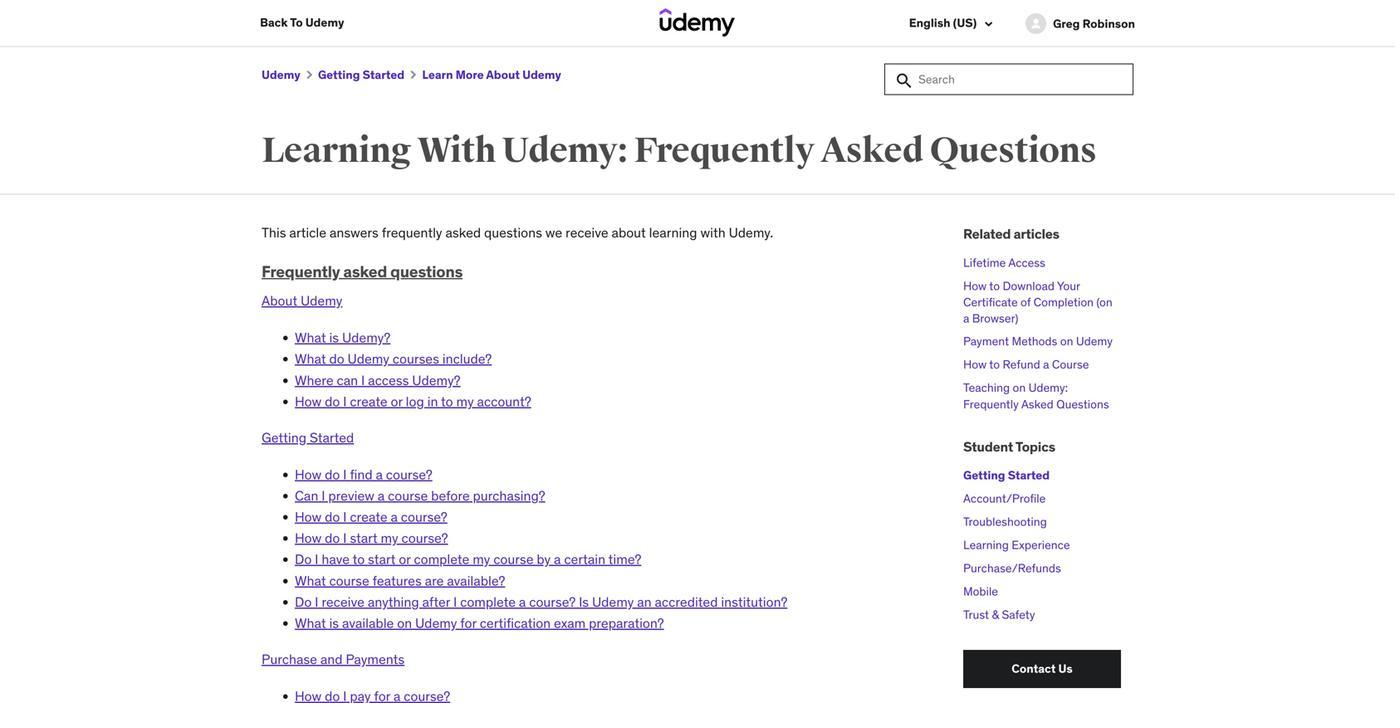 Task type: describe. For each thing, give the bounding box(es) containing it.
learning inside getting started account/profile troubleshooting learning experience purchase/refunds mobile trust & safety
[[963, 538, 1009, 553]]

0 vertical spatial udemy:
[[502, 129, 628, 173]]

2 horizontal spatial on
[[1060, 334, 1073, 349]]

with
[[701, 224, 726, 241]]

about udemy link
[[262, 293, 342, 310]]

a left browser)
[[963, 311, 970, 326]]

or inside how do i find a course? can i preview a course before purchasing? how do i create a course? how do i start my course? do i have to start or complete my course by a certain time? what course features are available? do i receive anything after i complete a course? is udemy an accredited institution? what is available on udemy for certification exam preparation?
[[399, 551, 411, 568]]

frequently inside lifetime access how to download your certificate of completion (on a browser) payment methods on udemy how to refund a course teaching on udemy: frequently asked questions
[[963, 397, 1019, 412]]

for
[[460, 615, 477, 632]]

getting started for the topmost the getting started link
[[318, 67, 405, 82]]

by
[[537, 551, 551, 568]]

do i have to start or complete my course by a certain time? link
[[295, 551, 641, 568]]

0 vertical spatial complete
[[414, 551, 470, 568]]

student
[[963, 438, 1013, 455]]

trust & safety link
[[963, 608, 1035, 623]]

anything
[[368, 594, 419, 611]]

0 vertical spatial getting started link
[[318, 67, 405, 82]]

purchasing?
[[473, 487, 545, 505]]

back to udemy
[[260, 15, 344, 30]]

started inside getting started account/profile troubleshooting learning experience purchase/refunds mobile trust & safety
[[1008, 468, 1050, 483]]

udemy up what is udemy? link
[[301, 293, 342, 310]]

a left course
[[1043, 357, 1049, 372]]

access
[[1009, 255, 1046, 270]]

0 horizontal spatial asked
[[343, 262, 387, 282]]

accredited
[[655, 594, 718, 611]]

udemy link
[[262, 67, 300, 82]]

udemy right to
[[305, 15, 344, 30]]

learn more about udemy link
[[422, 67, 561, 82]]

robinson
[[1083, 16, 1135, 31]]

certification
[[480, 615, 551, 632]]

lifetime
[[963, 255, 1006, 270]]

student topics
[[963, 438, 1056, 455]]

is
[[579, 594, 589, 611]]

learning with udemy: frequently asked questions main content
[[0, 46, 1395, 703]]

troubleshooting link
[[963, 515, 1047, 530]]

more
[[456, 67, 484, 82]]

preparation?
[[589, 615, 664, 632]]

asked inside lifetime access how to download your certificate of completion (on a browser) payment methods on udemy how to refund a course teaching on udemy: frequently asked questions
[[1021, 397, 1054, 412]]

teaching on udemy: frequently asked questions link
[[963, 381, 1109, 412]]

and
[[320, 651, 343, 668]]

how do i create or log in to my account? link
[[295, 393, 531, 410]]

0 vertical spatial receive
[[566, 224, 609, 241]]

account/profile
[[963, 491, 1046, 506]]

courses
[[393, 351, 439, 368]]

english
[[909, 15, 951, 30]]

create for a
[[350, 509, 388, 526]]

learning with udemy: frequently asked questions
[[262, 129, 1097, 173]]

udemy down back
[[262, 67, 300, 82]]

english (us)
[[909, 15, 980, 30]]

how do i start my course? link
[[295, 530, 448, 547]]

contact us button
[[963, 650, 1121, 688]]

1 what from the top
[[295, 329, 326, 346]]

available
[[342, 615, 394, 632]]

receive inside how do i find a course? can i preview a course before purchasing? how do i create a course? how do i start my course? do i have to start or complete my course by a certain time? what course features are available? do i receive anything after i complete a course? is udemy an accredited institution? what is available on udemy for certification exam preparation?
[[322, 594, 365, 611]]

available?
[[447, 573, 505, 590]]

2 vertical spatial my
[[473, 551, 490, 568]]

my inside what is udemy? what do udemy courses include? where can i access udemy? how do i create or log in to my account?
[[456, 393, 474, 410]]

refund
[[1003, 357, 1040, 372]]

Search search field
[[885, 64, 1134, 95]]

exam
[[554, 615, 586, 632]]

or inside what is udemy? what do udemy courses include? where can i access udemy? how do i create or log in to my account?
[[391, 393, 403, 410]]

where can i access udemy? link
[[295, 372, 461, 389]]

trust
[[963, 608, 989, 623]]

experience
[[1012, 538, 1070, 553]]

1 vertical spatial about
[[262, 293, 297, 310]]

2 what from the top
[[295, 351, 326, 368]]

create for can
[[350, 393, 388, 410]]

find
[[350, 466, 373, 483]]

lifetime access link
[[963, 255, 1046, 270]]

payments
[[346, 651, 405, 668]]

this
[[262, 224, 286, 241]]

udemy inside what is udemy? what do udemy courses include? where can i access udemy? how do i create or log in to my account?
[[348, 351, 389, 368]]

getting started account/profile troubleshooting learning experience purchase/refunds mobile trust & safety
[[963, 468, 1070, 623]]

1 vertical spatial udemy?
[[412, 372, 461, 389]]

methods
[[1012, 334, 1058, 349]]

udemy inside lifetime access how to download your certificate of completion (on a browser) payment methods on udemy how to refund a course teaching on udemy: frequently asked questions
[[1076, 334, 1113, 349]]

what is udemy? what do udemy courses include? where can i access udemy? how do i create or log in to my account?
[[295, 329, 531, 410]]

learn
[[422, 67, 453, 82]]

articles
[[1014, 226, 1060, 243]]

learn more about udemy
[[422, 67, 561, 82]]

getting started for the middle the getting started link
[[262, 429, 354, 446]]

1 vertical spatial on
[[1013, 381, 1026, 395]]

to inside what is udemy? what do udemy courses include? where can i access udemy? how do i create or log in to my account?
[[441, 393, 453, 410]]

(on
[[1097, 295, 1113, 310]]

payment
[[963, 334, 1009, 349]]

access
[[368, 372, 409, 389]]

browser)
[[972, 311, 1019, 326]]

0 horizontal spatial udemy?
[[342, 329, 391, 346]]

(us)
[[953, 15, 977, 30]]

none search field inside learning with udemy: frequently asked questions main content
[[885, 64, 1134, 95]]

where
[[295, 372, 334, 389]]

questions inside lifetime access how to download your certificate of completion (on a browser) payment methods on udemy how to refund a course teaching on udemy: frequently asked questions
[[1057, 397, 1109, 412]]

a up how do i create a course? link
[[378, 487, 385, 505]]

payment methods on udemy link
[[963, 334, 1113, 349]]

can i preview a course before purchasing? link
[[295, 487, 545, 505]]

0 horizontal spatial learning
[[262, 129, 411, 173]]

can
[[295, 487, 318, 505]]

safety
[[1002, 608, 1035, 623]]

do down what is udemy? link
[[329, 351, 344, 368]]

a right by at the bottom
[[554, 551, 561, 568]]

in
[[427, 393, 438, 410]]

how do i find a course? link
[[295, 466, 433, 483]]

course
[[1052, 357, 1089, 372]]

this article answers frequently asked questions we receive about learning with udemy.
[[262, 224, 777, 241]]

back to udemy link
[[260, 0, 344, 45]]

us
[[1059, 662, 1073, 677]]

how do i create a course? link
[[295, 509, 447, 526]]

how to refund a course link
[[963, 357, 1089, 372]]

greg robinson image
[[1026, 13, 1046, 34]]

0 horizontal spatial started
[[310, 429, 354, 446]]

teaching
[[963, 381, 1010, 395]]

is inside how do i find a course? can i preview a course before purchasing? how do i create a course? how do i start my course? do i have to start or complete my course by a certain time? what course features are available? do i receive anything after i complete a course? is udemy an accredited institution? what is available on udemy for certification exam preparation?
[[329, 615, 339, 632]]

contact us
[[1012, 662, 1073, 677]]



Task type: vqa. For each thing, say whether or not it's contained in the screenshot.
purchasing?
yes



Task type: locate. For each thing, give the bounding box(es) containing it.
frequently up the about udemy
[[262, 262, 340, 282]]

completion
[[1034, 295, 1094, 310]]

started up find
[[310, 429, 354, 446]]

certain
[[564, 551, 606, 568]]

1 horizontal spatial started
[[363, 67, 405, 82]]

0 horizontal spatial receive
[[322, 594, 365, 611]]

about right the more
[[486, 67, 520, 82]]

do left have
[[295, 551, 312, 568]]

2 do from the top
[[295, 594, 312, 611]]

1 horizontal spatial asked
[[1021, 397, 1054, 412]]

1 horizontal spatial course
[[388, 487, 428, 505]]

getting
[[318, 67, 360, 82], [262, 429, 306, 446], [963, 468, 1005, 483]]

related articles
[[963, 226, 1060, 243]]

do up have
[[325, 530, 340, 547]]

started left learn
[[363, 67, 405, 82]]

to up certificate
[[989, 279, 1000, 294]]

frequently
[[382, 224, 442, 241]]

asked
[[446, 224, 481, 241], [343, 262, 387, 282]]

getting started link left learn
[[318, 67, 405, 82]]

1 vertical spatial is
[[329, 615, 339, 632]]

contact
[[1012, 662, 1056, 677]]

learning experience link
[[963, 538, 1070, 553]]

1 horizontal spatial learning
[[963, 538, 1009, 553]]

purchase/refunds link
[[963, 561, 1061, 576]]

2 is from the top
[[329, 615, 339, 632]]

udemy? up in
[[412, 372, 461, 389]]

on
[[1060, 334, 1073, 349], [1013, 381, 1026, 395], [397, 615, 412, 632]]

0 vertical spatial getting
[[318, 67, 360, 82]]

getting started link down where
[[262, 429, 354, 446]]

1 vertical spatial receive
[[322, 594, 365, 611]]

3 what from the top
[[295, 573, 326, 590]]

questions down frequently
[[390, 262, 463, 282]]

started
[[363, 67, 405, 82], [310, 429, 354, 446], [1008, 468, 1050, 483]]

getting started link up account/profile "link" at the right bottom of the page
[[963, 468, 1050, 483]]

create inside how do i find a course? can i preview a course before purchasing? how do i create a course? how do i start my course? do i have to start or complete my course by a certain time? what course features are available? do i receive anything after i complete a course? is udemy an accredited institution? what is available on udemy for certification exam preparation?
[[350, 509, 388, 526]]

create down where can i access udemy? link
[[350, 393, 388, 410]]

2 vertical spatial started
[[1008, 468, 1050, 483]]

is inside what is udemy? what do udemy courses include? where can i access udemy? how do i create or log in to my account?
[[329, 329, 339, 346]]

do up preview
[[325, 466, 340, 483]]

1 vertical spatial udemy:
[[1029, 381, 1068, 395]]

course
[[388, 487, 428, 505], [494, 551, 534, 568], [329, 573, 369, 590]]

account?
[[477, 393, 531, 410]]

udemy:
[[502, 129, 628, 173], [1029, 381, 1068, 395]]

0 horizontal spatial course
[[329, 573, 369, 590]]

2 horizontal spatial getting
[[963, 468, 1005, 483]]

related
[[963, 226, 1011, 243]]

getting started down where
[[262, 429, 354, 446]]

2 vertical spatial getting
[[963, 468, 1005, 483]]

0 vertical spatial getting started
[[318, 67, 405, 82]]

purchase and payments link
[[262, 651, 405, 668]]

0 vertical spatial about
[[486, 67, 520, 82]]

0 vertical spatial is
[[329, 329, 339, 346]]

preview
[[328, 487, 374, 505]]

mobile
[[963, 584, 998, 599]]

before
[[431, 487, 470, 505]]

english (us) link
[[909, 15, 992, 32]]

how to download your certificate of completion (on a browser) link
[[963, 279, 1113, 326]]

1 vertical spatial my
[[381, 530, 398, 547]]

1 horizontal spatial on
[[1013, 381, 1026, 395]]

what up purchase
[[295, 615, 326, 632]]

1 horizontal spatial about
[[486, 67, 520, 82]]

1 horizontal spatial udemy:
[[1029, 381, 1068, 395]]

1 horizontal spatial udemy?
[[412, 372, 461, 389]]

1 vertical spatial create
[[350, 509, 388, 526]]

0 vertical spatial create
[[350, 393, 388, 410]]

0 horizontal spatial about
[[262, 293, 297, 310]]

to inside how do i find a course? can i preview a course before purchasing? how do i create a course? how do i start my course? do i have to start or complete my course by a certain time? what course features are available? do i receive anything after i complete a course? is udemy an accredited institution? what is available on udemy for certification exam preparation?
[[353, 551, 365, 568]]

what do udemy courses include? link
[[295, 351, 492, 368]]

0 vertical spatial asked
[[821, 129, 924, 173]]

or up what course features are available? link
[[399, 551, 411, 568]]

1 horizontal spatial receive
[[566, 224, 609, 241]]

1 vertical spatial getting started
[[262, 429, 354, 446]]

udemy? up what do udemy courses include? link
[[342, 329, 391, 346]]

a up the how do i start my course? link
[[391, 509, 398, 526]]

getting inside getting started account/profile troubleshooting learning experience purchase/refunds mobile trust & safety
[[963, 468, 1005, 483]]

time?
[[609, 551, 641, 568]]

udemy.
[[729, 224, 773, 241]]

do down preview
[[325, 509, 340, 526]]

can
[[337, 372, 358, 389]]

1 vertical spatial getting
[[262, 429, 306, 446]]

on down anything
[[397, 615, 412, 632]]

getting right "udemy" link
[[318, 67, 360, 82]]

0 vertical spatial my
[[456, 393, 474, 410]]

do
[[295, 551, 312, 568], [295, 594, 312, 611]]

my right in
[[456, 393, 474, 410]]

udemy: up we
[[502, 129, 628, 173]]

log
[[406, 393, 424, 410]]

0 horizontal spatial asked
[[821, 129, 924, 173]]

1 horizontal spatial questions
[[484, 224, 542, 241]]

1 vertical spatial frequently
[[262, 262, 340, 282]]

complete
[[414, 551, 470, 568], [460, 594, 516, 611]]

do
[[329, 351, 344, 368], [325, 393, 340, 410], [325, 466, 340, 483], [325, 509, 340, 526], [325, 530, 340, 547]]

0 vertical spatial or
[[391, 393, 403, 410]]

0 horizontal spatial questions
[[390, 262, 463, 282]]

about
[[612, 224, 646, 241]]

2 horizontal spatial course
[[494, 551, 534, 568]]

1 vertical spatial complete
[[460, 594, 516, 611]]

getting down student
[[963, 468, 1005, 483]]

udemy right the more
[[523, 67, 561, 82]]

0 vertical spatial questions
[[484, 224, 542, 241]]

what down the about udemy link on the top of the page
[[295, 329, 326, 346]]

a up certification
[[519, 594, 526, 611]]

None search field
[[885, 64, 1134, 95]]

udemy?
[[342, 329, 391, 346], [412, 372, 461, 389]]

mobile link
[[963, 584, 998, 599]]

0 vertical spatial start
[[350, 530, 378, 547]]

1 vertical spatial asked
[[343, 262, 387, 282]]

1 vertical spatial or
[[399, 551, 411, 568]]

how do i find a course? can i preview a course before purchasing? how do i create a course? how do i start my course? do i have to start or complete my course by a certain time? what course features are available? do i receive anything after i complete a course? is udemy an accredited institution? what is available on udemy for certification exam preparation?
[[295, 466, 788, 632]]

troubleshooting
[[963, 515, 1047, 530]]

my down how do i create a course? link
[[381, 530, 398, 547]]

what course features are available? link
[[295, 573, 505, 590]]

1 vertical spatial questions
[[1057, 397, 1109, 412]]

0 vertical spatial do
[[295, 551, 312, 568]]

0 vertical spatial course
[[388, 487, 428, 505]]

0 horizontal spatial on
[[397, 615, 412, 632]]

0 vertical spatial frequently
[[634, 129, 814, 173]]

1 vertical spatial started
[[310, 429, 354, 446]]

greg robinson
[[1053, 16, 1135, 31]]

udemy: down how to refund a course link
[[1029, 381, 1068, 395]]

to
[[290, 15, 303, 30]]

started down topics
[[1008, 468, 1050, 483]]

learning
[[649, 224, 697, 241]]

back
[[260, 15, 288, 30]]

to up teaching
[[989, 357, 1000, 372]]

course down have
[[329, 573, 369, 590]]

asked
[[821, 129, 924, 173], [1021, 397, 1054, 412]]

frequently up with
[[634, 129, 814, 173]]

is up can
[[329, 329, 339, 346]]

0 horizontal spatial frequently
[[262, 262, 340, 282]]

is left available
[[329, 615, 339, 632]]

course left by at the bottom
[[494, 551, 534, 568]]

2 create from the top
[[350, 509, 388, 526]]

frequently down teaching
[[963, 397, 1019, 412]]

1 vertical spatial getting started link
[[262, 429, 354, 446]]

create
[[350, 393, 388, 410], [350, 509, 388, 526]]

receive right we
[[566, 224, 609, 241]]

institution?
[[721, 594, 788, 611]]

start down how do i create a course? link
[[350, 530, 378, 547]]

udemy up course
[[1076, 334, 1113, 349]]

about udemy
[[262, 293, 342, 310]]

0 vertical spatial asked
[[446, 224, 481, 241]]

udemy up preparation?
[[592, 594, 634, 611]]

1 vertical spatial start
[[368, 551, 396, 568]]

1 create from the top
[[350, 393, 388, 410]]

0 vertical spatial on
[[1060, 334, 1073, 349]]

questions
[[930, 129, 1097, 173], [1057, 397, 1109, 412]]

to right have
[[353, 551, 365, 568]]

or left the log
[[391, 393, 403, 410]]

to right in
[[441, 393, 453, 410]]

getting up can
[[262, 429, 306, 446]]

0 vertical spatial udemy?
[[342, 329, 391, 346]]

do up purchase
[[295, 594, 312, 611]]

start down the how do i start my course? link
[[368, 551, 396, 568]]

we
[[545, 224, 562, 241]]

2 horizontal spatial started
[[1008, 468, 1050, 483]]

account/profile link
[[963, 491, 1046, 506]]

are
[[425, 573, 444, 590]]

on inside how do i find a course? can i preview a course before purchasing? how do i create a course? how do i start my course? do i have to start or complete my course by a certain time? what course features are available? do i receive anything after i complete a course? is udemy an accredited institution? what is available on udemy for certification exam preparation?
[[397, 615, 412, 632]]

0 horizontal spatial udemy:
[[502, 129, 628, 173]]

with
[[417, 129, 496, 173]]

1 vertical spatial questions
[[390, 262, 463, 282]]

course up how do i create a course? link
[[388, 487, 428, 505]]

2 vertical spatial course
[[329, 573, 369, 590]]

4 what from the top
[[295, 615, 326, 632]]

my
[[456, 393, 474, 410], [381, 530, 398, 547], [473, 551, 490, 568]]

on down refund
[[1013, 381, 1026, 395]]

0 vertical spatial questions
[[930, 129, 1097, 173]]

getting started left learn
[[318, 67, 405, 82]]

how inside what is udemy? what do udemy courses include? where can i access udemy? how do i create or log in to my account?
[[295, 393, 322, 410]]

purchase and payments
[[262, 651, 405, 668]]

1 horizontal spatial asked
[[446, 224, 481, 241]]

answers
[[330, 224, 379, 241]]

what up where
[[295, 351, 326, 368]]

create up the how do i start my course? link
[[350, 509, 388, 526]]

receive up available
[[322, 594, 365, 611]]

purchase
[[262, 651, 317, 668]]

a right find
[[376, 466, 383, 483]]

to
[[989, 279, 1000, 294], [989, 357, 1000, 372], [441, 393, 453, 410], [353, 551, 365, 568]]

1 horizontal spatial getting
[[318, 67, 360, 82]]

2 horizontal spatial frequently
[[963, 397, 1019, 412]]

questions left we
[[484, 224, 542, 241]]

article
[[289, 224, 326, 241]]

your
[[1057, 279, 1080, 294]]

purchase/refunds
[[963, 561, 1061, 576]]

about
[[486, 67, 520, 82], [262, 293, 297, 310]]

frequently asked questions
[[262, 262, 463, 282]]

complete up are
[[414, 551, 470, 568]]

what is available on udemy for certification exam preparation? link
[[295, 615, 664, 632]]

1 vertical spatial do
[[295, 594, 312, 611]]

on up course
[[1060, 334, 1073, 349]]

have
[[322, 551, 350, 568]]

2 vertical spatial getting started link
[[963, 468, 1050, 483]]

asked down 'answers'
[[343, 262, 387, 282]]

questions down course
[[1057, 397, 1109, 412]]

my up available? at left
[[473, 551, 490, 568]]

udemy down after
[[415, 615, 457, 632]]

0 horizontal spatial getting
[[262, 429, 306, 446]]

1 vertical spatial course
[[494, 551, 534, 568]]

udemy: inside lifetime access how to download your certificate of completion (on a browser) payment methods on udemy how to refund a course teaching on udemy: frequently asked questions
[[1029, 381, 1068, 395]]

an
[[637, 594, 652, 611]]

do down can
[[325, 393, 340, 410]]

1 do from the top
[[295, 551, 312, 568]]

complete up what is available on udemy for certification exam preparation? link
[[460, 594, 516, 611]]

questions down search 'search box'
[[930, 129, 1097, 173]]

learning
[[262, 129, 411, 173], [963, 538, 1009, 553]]

2 vertical spatial on
[[397, 615, 412, 632]]

receive
[[566, 224, 609, 241], [322, 594, 365, 611]]

1 is from the top
[[329, 329, 339, 346]]

frequently
[[634, 129, 814, 173], [262, 262, 340, 282], [963, 397, 1019, 412]]

0 vertical spatial started
[[363, 67, 405, 82]]

2 vertical spatial frequently
[[963, 397, 1019, 412]]

0 vertical spatial learning
[[262, 129, 411, 173]]

asked right frequently
[[446, 224, 481, 241]]

1 horizontal spatial frequently
[[634, 129, 814, 173]]

udemy
[[305, 15, 344, 30], [262, 67, 300, 82], [523, 67, 561, 82], [301, 293, 342, 310], [1076, 334, 1113, 349], [348, 351, 389, 368], [592, 594, 634, 611], [415, 615, 457, 632]]

udemy up where can i access udemy? link
[[348, 351, 389, 368]]

about down 'this'
[[262, 293, 297, 310]]

1 vertical spatial learning
[[963, 538, 1009, 553]]

1 vertical spatial asked
[[1021, 397, 1054, 412]]

greg
[[1053, 16, 1080, 31]]

what down have
[[295, 573, 326, 590]]

create inside what is udemy? what do udemy courses include? where can i access udemy? how do i create or log in to my account?
[[350, 393, 388, 410]]



